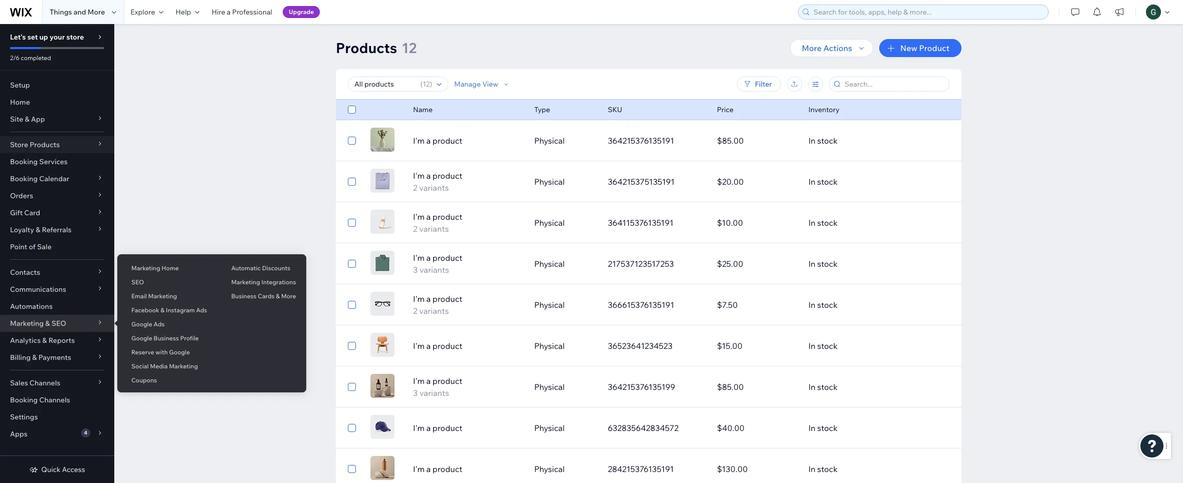 Task type: describe. For each thing, give the bounding box(es) containing it.
contacts
[[10, 268, 40, 277]]

instagram
[[166, 307, 195, 314]]

marketing integrations
[[231, 279, 296, 286]]

marketing for marketing home
[[131, 265, 160, 272]]

7 i'm from the top
[[413, 377, 425, 387]]

in stock for 217537123517253
[[809, 259, 838, 269]]

( 12 )
[[421, 80, 432, 89]]

i'm a product link for 632835642834572
[[407, 423, 528, 435]]

2 for 364115376135191
[[413, 224, 418, 234]]

booking calendar button
[[0, 171, 114, 188]]

in stock link for 217537123517253
[[803, 252, 912, 276]]

automations
[[10, 302, 53, 311]]

discounts
[[262, 265, 290, 272]]

business cards & more
[[231, 293, 296, 300]]

364215375135191
[[608, 177, 675, 187]]

variants for 364115376135191
[[419, 224, 449, 234]]

marketing for marketing integrations
[[231, 279, 260, 286]]

0 vertical spatial products
[[336, 39, 397, 57]]

facebook
[[131, 307, 159, 314]]

variants for 217537123517253
[[420, 265, 449, 275]]

app
[[31, 115, 45, 124]]

in stock link for 284215376135191
[[803, 458, 912, 482]]

36523641234523
[[608, 342, 673, 352]]

in stock link for 632835642834572
[[803, 417, 912, 441]]

$85.00 link for 364215376135191
[[711, 129, 803, 153]]

marketing integrations link
[[217, 274, 306, 291]]

in stock for 364115376135191
[[809, 218, 838, 228]]

$85.00 for 364215376135191
[[717, 136, 744, 146]]

3 product from the top
[[433, 212, 462, 222]]

physical for 364215375135191
[[534, 177, 565, 187]]

billing & payments
[[10, 354, 71, 363]]

physical link for 364215376135199
[[528, 376, 602, 400]]

sales channels button
[[0, 375, 114, 392]]

new product button
[[880, 39, 962, 57]]

i'm a product link for 364215376135191
[[407, 135, 528, 147]]

email marketing
[[131, 293, 177, 300]]

store products
[[10, 140, 60, 149]]

1 horizontal spatial business
[[231, 293, 257, 300]]

cards
[[258, 293, 275, 300]]

284215376135191 link
[[602, 458, 711, 482]]

$15.00 link
[[711, 334, 803, 359]]

site & app
[[10, 115, 45, 124]]

364215376135191 link
[[602, 129, 711, 153]]

$10.00 link
[[711, 211, 803, 235]]

your
[[50, 33, 65, 42]]

view
[[482, 80, 499, 89]]

let's set up your store
[[10, 33, 84, 42]]

Search for tools, apps, help & more... field
[[811, 5, 1046, 19]]

facebook & instagram ads
[[131, 307, 207, 314]]

7 product from the top
[[433, 377, 462, 387]]

& for referrals
[[36, 226, 40, 235]]

quick access button
[[29, 466, 85, 475]]

stock for 217537123517253
[[818, 259, 838, 269]]

3 for 217537123517253
[[413, 265, 418, 275]]

2 product from the top
[[433, 171, 462, 181]]

more actions
[[802, 43, 853, 53]]

booking for booking calendar
[[10, 175, 38, 184]]

services
[[39, 157, 68, 166]]

1 horizontal spatial seo
[[131, 279, 144, 286]]

settings
[[10, 413, 38, 422]]

coupons
[[131, 377, 157, 385]]

manage view
[[454, 80, 499, 89]]

632835642834572 link
[[602, 417, 711, 441]]

i'm a product for 364215376135191
[[413, 136, 462, 146]]

marketing home link
[[117, 260, 217, 277]]

in stock link for 364215375135191
[[803, 170, 912, 194]]

284215376135191
[[608, 465, 674, 475]]

9 i'm from the top
[[413, 465, 425, 475]]

products 12
[[336, 39, 417, 57]]

8 product from the top
[[433, 424, 462, 434]]

setup link
[[0, 77, 114, 94]]

i'm a product 2 variants for 364215375135191
[[413, 171, 462, 193]]

calendar
[[39, 175, 69, 184]]

setup
[[10, 81, 30, 90]]

stock for 366615376135191
[[818, 300, 838, 310]]

marketing down seo link
[[148, 293, 177, 300]]

physical link for 364115376135191
[[528, 211, 602, 235]]

physical link for 217537123517253
[[528, 252, 602, 276]]

product
[[919, 43, 950, 53]]

channels for sales channels
[[30, 379, 60, 388]]

reserve
[[131, 349, 154, 357]]

physical for 284215376135191
[[534, 465, 565, 475]]

coupons link
[[117, 373, 217, 390]]

google business profile link
[[117, 330, 217, 348]]

stock for 632835642834572
[[818, 424, 838, 434]]

2 vertical spatial google
[[169, 349, 190, 357]]

set
[[27, 33, 38, 42]]

632835642834572
[[608, 424, 679, 434]]

gift card
[[10, 209, 40, 218]]

8 i'm from the top
[[413, 424, 425, 434]]

$40.00 link
[[711, 417, 803, 441]]

2 i'm from the top
[[413, 171, 425, 181]]

physical link for 364215376135191
[[528, 129, 602, 153]]

1 vertical spatial business
[[154, 335, 179, 343]]

media
[[150, 363, 168, 371]]

physical for 36523641234523
[[534, 342, 565, 352]]

store
[[10, 140, 28, 149]]

automatic discounts
[[231, 265, 290, 272]]

$85.00 link for 364215376135199
[[711, 376, 803, 400]]

physical for 364115376135191
[[534, 218, 565, 228]]

communications button
[[0, 281, 114, 298]]

google ads link
[[117, 316, 217, 333]]

in stock for 366615376135191
[[809, 300, 838, 310]]

217537123517253
[[608, 259, 674, 269]]

home link
[[0, 94, 114, 111]]

filter
[[755, 80, 772, 89]]

point
[[10, 243, 27, 252]]

in stock for 284215376135191
[[809, 465, 838, 475]]

364115376135191 link
[[602, 211, 711, 235]]

physical link for 632835642834572
[[528, 417, 602, 441]]

reserve with google
[[131, 349, 190, 357]]

loyalty & referrals
[[10, 226, 72, 235]]

booking for booking services
[[10, 157, 38, 166]]

& for payments
[[32, 354, 37, 363]]

in for 364215376135199
[[809, 383, 816, 393]]

name
[[413, 105, 433, 114]]

i'm a product for 632835642834572
[[413, 424, 462, 434]]

marketing down reserve with google link
[[169, 363, 198, 371]]

stock for 284215376135191
[[818, 465, 838, 475]]

referrals
[[42, 226, 72, 235]]

& right cards
[[276, 293, 280, 300]]

contacts button
[[0, 264, 114, 281]]

in stock link for 36523641234523
[[803, 334, 912, 359]]

$25.00
[[717, 259, 744, 269]]

364215375135191 link
[[602, 170, 711, 194]]

1 vertical spatial ads
[[154, 321, 165, 328]]

12 for ( 12 )
[[423, 80, 430, 89]]

loyalty & referrals button
[[0, 222, 114, 239]]

things and more
[[50, 8, 105, 17]]

1 horizontal spatial home
[[162, 265, 179, 272]]

1 horizontal spatial more
[[281, 293, 296, 300]]

professional
[[232, 8, 272, 17]]

marketing home
[[131, 265, 179, 272]]

sale
[[37, 243, 52, 252]]

seo inside dropdown button
[[51, 319, 66, 328]]

reports
[[48, 336, 75, 346]]

channels for booking channels
[[39, 396, 70, 405]]

home inside sidebar element
[[10, 98, 30, 107]]

with
[[156, 349, 168, 357]]

stock for 36523641234523
[[818, 342, 838, 352]]

seo link
[[117, 274, 217, 291]]

in for 36523641234523
[[809, 342, 816, 352]]

filter button
[[737, 77, 781, 92]]

quick
[[41, 466, 61, 475]]

physical for 366615376135191
[[534, 300, 565, 310]]

stock for 364215375135191
[[818, 177, 838, 187]]

sales channels
[[10, 379, 60, 388]]



Task type: vqa. For each thing, say whether or not it's contained in the screenshot.
second variants
yes



Task type: locate. For each thing, give the bounding box(es) containing it.
2
[[413, 183, 418, 193], [413, 224, 418, 234], [413, 306, 418, 316]]

$15.00
[[717, 342, 743, 352]]

4 stock from the top
[[818, 259, 838, 269]]

physical for 364215376135199
[[534, 383, 565, 393]]

3 i'm a product 2 variants from the top
[[413, 294, 462, 316]]

1 i'm from the top
[[413, 136, 425, 146]]

Search... field
[[842, 77, 946, 91]]

i'm a product 2 variants for 364115376135191
[[413, 212, 462, 234]]

364215376135199
[[608, 383, 675, 393]]

$20.00 link
[[711, 170, 803, 194]]

billing
[[10, 354, 31, 363]]

more inside popup button
[[802, 43, 822, 53]]

1 physical from the top
[[534, 136, 565, 146]]

home up seo link
[[162, 265, 179, 272]]

3 stock from the top
[[818, 218, 838, 228]]

0 horizontal spatial home
[[10, 98, 30, 107]]

in stock link for 364115376135191
[[803, 211, 912, 235]]

3 i'm a product link from the top
[[407, 423, 528, 435]]

2 in from the top
[[809, 177, 816, 187]]

9 product from the top
[[433, 465, 462, 475]]

7 in from the top
[[809, 383, 816, 393]]

6 in stock from the top
[[809, 342, 838, 352]]

point of sale
[[10, 243, 52, 252]]

$85.00
[[717, 136, 744, 146], [717, 383, 744, 393]]

8 stock from the top
[[818, 424, 838, 434]]

& left reports
[[42, 336, 47, 346]]

hire a professional
[[212, 8, 272, 17]]

in stock link for 366615376135191
[[803, 293, 912, 317]]

1 $85.00 link from the top
[[711, 129, 803, 153]]

site & app button
[[0, 111, 114, 128]]

2 3 from the top
[[413, 389, 418, 399]]

9 in stock from the top
[[809, 465, 838, 475]]

12 up name
[[423, 80, 430, 89]]

i'm a product
[[413, 136, 462, 146], [413, 342, 462, 352], [413, 424, 462, 434], [413, 465, 462, 475]]

stock for 364215376135199
[[818, 383, 838, 393]]

analytics
[[10, 336, 41, 346]]

1 vertical spatial google
[[131, 335, 152, 343]]

217537123517253 link
[[602, 252, 711, 276]]

1 i'm a product 3 variants from the top
[[413, 253, 462, 275]]

physical link for 364215375135191
[[528, 170, 602, 194]]

& for seo
[[45, 319, 50, 328]]

$130.00
[[717, 465, 748, 475]]

0 vertical spatial channels
[[30, 379, 60, 388]]

automations link
[[0, 298, 114, 315]]

more right and
[[88, 8, 105, 17]]

stock for 364215376135191
[[818, 136, 838, 146]]

0 vertical spatial $85.00
[[717, 136, 744, 146]]

channels inside popup button
[[30, 379, 60, 388]]

(
[[421, 80, 423, 89]]

i'm a product link for 36523641234523
[[407, 340, 528, 353]]

facebook & instagram ads link
[[117, 302, 217, 319]]

orders
[[10, 192, 33, 201]]

physical for 632835642834572
[[534, 424, 565, 434]]

email
[[131, 293, 147, 300]]

4 product from the top
[[433, 253, 462, 263]]

1 i'm a product 2 variants from the top
[[413, 171, 462, 193]]

2/6
[[10, 54, 20, 62]]

1 vertical spatial 3
[[413, 389, 418, 399]]

0 vertical spatial 2
[[413, 183, 418, 193]]

& up analytics & reports
[[45, 319, 50, 328]]

1 vertical spatial more
[[802, 43, 822, 53]]

booking calendar
[[10, 175, 69, 184]]

3 i'm from the top
[[413, 212, 425, 222]]

i'm a product for 36523641234523
[[413, 342, 462, 352]]

5 i'm from the top
[[413, 294, 425, 304]]

1 in stock from the top
[[809, 136, 838, 146]]

2 for 364215375135191
[[413, 183, 418, 193]]

8 in stock link from the top
[[803, 417, 912, 441]]

1 vertical spatial i'm a product 3 variants
[[413, 377, 462, 399]]

2 vertical spatial 2
[[413, 306, 418, 316]]

in stock for 36523641234523
[[809, 342, 838, 352]]

& down email marketing link
[[161, 307, 165, 314]]

variants for 364215375135191
[[419, 183, 449, 193]]

1 2 from the top
[[413, 183, 418, 193]]

0 vertical spatial business
[[231, 293, 257, 300]]

price
[[717, 105, 734, 114]]

4 physical from the top
[[534, 259, 565, 269]]

2 i'm a product 3 variants from the top
[[413, 377, 462, 399]]

sku
[[608, 105, 622, 114]]

5 physical from the top
[[534, 300, 565, 310]]

in for 366615376135191
[[809, 300, 816, 310]]

5 variants from the top
[[420, 389, 449, 399]]

1 variants from the top
[[419, 183, 449, 193]]

$85.00 for 364215376135199
[[717, 383, 744, 393]]

3 for 364215376135199
[[413, 389, 418, 399]]

7 in stock link from the top
[[803, 376, 912, 400]]

more
[[88, 8, 105, 17], [802, 43, 822, 53], [281, 293, 296, 300]]

0 vertical spatial home
[[10, 98, 30, 107]]

google up reserve
[[131, 335, 152, 343]]

1 vertical spatial $85.00 link
[[711, 376, 803, 400]]

in stock link for 364215376135191
[[803, 129, 912, 153]]

i'm a product 3 variants for 217537123517253
[[413, 253, 462, 275]]

products inside popup button
[[30, 140, 60, 149]]

1 booking from the top
[[10, 157, 38, 166]]

business down google ads link
[[154, 335, 179, 343]]

5 stock from the top
[[818, 300, 838, 310]]

5 in stock link from the top
[[803, 293, 912, 317]]

4 variants from the top
[[419, 306, 449, 316]]

in stock for 364215375135191
[[809, 177, 838, 187]]

0 vertical spatial 3
[[413, 265, 418, 275]]

gift
[[10, 209, 23, 218]]

6 product from the top
[[433, 342, 462, 352]]

12 for products 12
[[402, 39, 417, 57]]

6 stock from the top
[[818, 342, 838, 352]]

Unsaved view field
[[352, 77, 418, 91]]

automatic discounts link
[[217, 260, 306, 277]]

4 i'm from the top
[[413, 253, 425, 263]]

0 vertical spatial $85.00 link
[[711, 129, 803, 153]]

0 horizontal spatial ads
[[154, 321, 165, 328]]

8 physical from the top
[[534, 424, 565, 434]]

marketing
[[131, 265, 160, 272], [231, 279, 260, 286], [148, 293, 177, 300], [10, 319, 44, 328], [169, 363, 198, 371]]

business left cards
[[231, 293, 257, 300]]

in for 364215376135191
[[809, 136, 816, 146]]

in stock for 364215376135191
[[809, 136, 838, 146]]

analytics & reports button
[[0, 332, 114, 350]]

products up booking services
[[30, 140, 60, 149]]

1 vertical spatial channels
[[39, 396, 70, 405]]

marketing & seo
[[10, 319, 66, 328]]

3 booking from the top
[[10, 396, 38, 405]]

4
[[84, 430, 87, 437]]

$85.00 up "$40.00"
[[717, 383, 744, 393]]

364115376135191
[[608, 218, 674, 228]]

ads right instagram
[[196, 307, 207, 314]]

2 2 from the top
[[413, 224, 418, 234]]

1 vertical spatial i'm a product 2 variants
[[413, 212, 462, 234]]

6 in from the top
[[809, 342, 816, 352]]

2 vertical spatial i'm a product 2 variants
[[413, 294, 462, 316]]

9 stock from the top
[[818, 465, 838, 475]]

1 i'm a product link from the top
[[407, 135, 528, 147]]

1 in stock link from the top
[[803, 129, 912, 153]]

channels up booking channels
[[30, 379, 60, 388]]

9 physical link from the top
[[528, 458, 602, 482]]

4 i'm a product from the top
[[413, 465, 462, 475]]

6 physical from the top
[[534, 342, 565, 352]]

in stock for 632835642834572
[[809, 424, 838, 434]]

marketing up seo link
[[131, 265, 160, 272]]

marketing down automatic
[[231, 279, 260, 286]]

7 in stock from the top
[[809, 383, 838, 393]]

in for 364115376135191
[[809, 218, 816, 228]]

1 in from the top
[[809, 136, 816, 146]]

2 $85.00 from the top
[[717, 383, 744, 393]]

3 variants from the top
[[420, 265, 449, 275]]

2 physical from the top
[[534, 177, 565, 187]]

reserve with google link
[[117, 345, 217, 362]]

in for 284215376135191
[[809, 465, 816, 475]]

social media marketing
[[131, 363, 198, 371]]

booking
[[10, 157, 38, 166], [10, 175, 38, 184], [10, 396, 38, 405]]

upgrade
[[289, 8, 314, 16]]

marketing up analytics
[[10, 319, 44, 328]]

5 product from the top
[[433, 294, 462, 304]]

7 physical link from the top
[[528, 376, 602, 400]]

4 in stock link from the top
[[803, 252, 912, 276]]

more actions button
[[790, 39, 874, 57]]

1 horizontal spatial 12
[[423, 80, 430, 89]]

2 vertical spatial booking
[[10, 396, 38, 405]]

2 booking from the top
[[10, 175, 38, 184]]

physical link for 36523641234523
[[528, 334, 602, 359]]

home down setup
[[10, 98, 30, 107]]

0 vertical spatial ads
[[196, 307, 207, 314]]

2 physical link from the top
[[528, 170, 602, 194]]

up
[[39, 33, 48, 42]]

booking up "orders"
[[10, 175, 38, 184]]

& for app
[[25, 115, 29, 124]]

google down profile
[[169, 349, 190, 357]]

booking down store
[[10, 157, 38, 166]]

& right loyalty
[[36, 226, 40, 235]]

a
[[227, 8, 231, 17], [427, 136, 431, 146], [427, 171, 431, 181], [427, 212, 431, 222], [427, 253, 431, 263], [427, 294, 431, 304], [427, 342, 431, 352], [427, 377, 431, 387], [427, 424, 431, 434], [427, 465, 431, 475]]

i'm
[[413, 136, 425, 146], [413, 171, 425, 181], [413, 212, 425, 222], [413, 253, 425, 263], [413, 294, 425, 304], [413, 342, 425, 352], [413, 377, 425, 387], [413, 424, 425, 434], [413, 465, 425, 475]]

access
[[62, 466, 85, 475]]

settings link
[[0, 409, 114, 426]]

9 in from the top
[[809, 465, 816, 475]]

& right site
[[25, 115, 29, 124]]

marketing for marketing & seo
[[10, 319, 44, 328]]

9 in stock link from the top
[[803, 458, 912, 482]]

booking channels link
[[0, 392, 114, 409]]

quick access
[[41, 466, 85, 475]]

12 up the unsaved view field
[[402, 39, 417, 57]]

i'm a product for 284215376135191
[[413, 465, 462, 475]]

1 vertical spatial products
[[30, 140, 60, 149]]

4 in stock from the top
[[809, 259, 838, 269]]

seo
[[131, 279, 144, 286], [51, 319, 66, 328]]

1 vertical spatial 12
[[423, 80, 430, 89]]

1 stock from the top
[[818, 136, 838, 146]]

& for reports
[[42, 336, 47, 346]]

36523641234523 link
[[602, 334, 711, 359]]

8 physical link from the top
[[528, 417, 602, 441]]

1 vertical spatial $85.00
[[717, 383, 744, 393]]

manage
[[454, 80, 481, 89]]

8 in from the top
[[809, 424, 816, 434]]

channels down sales channels popup button
[[39, 396, 70, 405]]

completed
[[21, 54, 51, 62]]

6 physical link from the top
[[528, 334, 602, 359]]

3 i'm a product from the top
[[413, 424, 462, 434]]

google for google business profile
[[131, 335, 152, 343]]

2 horizontal spatial more
[[802, 43, 822, 53]]

google ads
[[131, 321, 165, 328]]

5 physical link from the top
[[528, 293, 602, 317]]

0 vertical spatial more
[[88, 8, 105, 17]]

0 horizontal spatial 12
[[402, 39, 417, 57]]

3 in stock link from the top
[[803, 211, 912, 235]]

more left 'actions'
[[802, 43, 822, 53]]

& for instagram
[[161, 307, 165, 314]]

6 in stock link from the top
[[803, 334, 912, 359]]

booking up settings
[[10, 396, 38, 405]]

2 for 366615376135191
[[413, 306, 418, 316]]

physical link
[[528, 129, 602, 153], [528, 170, 602, 194], [528, 211, 602, 235], [528, 252, 602, 276], [528, 293, 602, 317], [528, 334, 602, 359], [528, 376, 602, 400], [528, 417, 602, 441], [528, 458, 602, 482]]

1 vertical spatial home
[[162, 265, 179, 272]]

2 in stock from the top
[[809, 177, 838, 187]]

in for 217537123517253
[[809, 259, 816, 269]]

manage view button
[[454, 80, 511, 89]]

seo up email
[[131, 279, 144, 286]]

i'm a product link
[[407, 135, 528, 147], [407, 340, 528, 353], [407, 423, 528, 435], [407, 464, 528, 476]]

let's
[[10, 33, 26, 42]]

$20.00
[[717, 177, 744, 187]]

5 in from the top
[[809, 300, 816, 310]]

stock for 364115376135191
[[818, 218, 838, 228]]

variants for 366615376135191
[[419, 306, 449, 316]]

booking for booking channels
[[10, 396, 38, 405]]

$130.00 link
[[711, 458, 803, 482]]

2 variants from the top
[[419, 224, 449, 234]]

i'm a product link for 284215376135191
[[407, 464, 528, 476]]

seo down automations link
[[51, 319, 66, 328]]

i'm a product 2 variants for 366615376135191
[[413, 294, 462, 316]]

1 3 from the top
[[413, 265, 418, 275]]

gift card button
[[0, 205, 114, 222]]

0 horizontal spatial more
[[88, 8, 105, 17]]

6 i'm from the top
[[413, 342, 425, 352]]

booking inside popup button
[[10, 175, 38, 184]]

2 i'm a product 2 variants from the top
[[413, 212, 462, 234]]

physical link for 366615376135191
[[528, 293, 602, 317]]

upgrade button
[[283, 6, 320, 18]]

loyalty
[[10, 226, 34, 235]]

hire a professional link
[[206, 0, 278, 24]]

3 physical link from the top
[[528, 211, 602, 235]]

in for 364215375135191
[[809, 177, 816, 187]]

marketing inside dropdown button
[[10, 319, 44, 328]]

0 vertical spatial i'm a product 3 variants
[[413, 253, 462, 275]]

variants for 364215376135199
[[420, 389, 449, 399]]

7 stock from the top
[[818, 383, 838, 393]]

8 in stock from the top
[[809, 424, 838, 434]]

1 vertical spatial booking
[[10, 175, 38, 184]]

0 horizontal spatial seo
[[51, 319, 66, 328]]

0 vertical spatial seo
[[131, 279, 144, 286]]

3 2 from the top
[[413, 306, 418, 316]]

communications
[[10, 285, 66, 294]]

$85.00 down the price
[[717, 136, 744, 146]]

1 physical link from the top
[[528, 129, 602, 153]]

0 vertical spatial i'm a product 2 variants
[[413, 171, 462, 193]]

2 stock from the top
[[818, 177, 838, 187]]

9 physical from the top
[[534, 465, 565, 475]]

&
[[25, 115, 29, 124], [36, 226, 40, 235], [276, 293, 280, 300], [161, 307, 165, 314], [45, 319, 50, 328], [42, 336, 47, 346], [32, 354, 37, 363]]

in stock link for 364215376135199
[[803, 376, 912, 400]]

2 in stock link from the top
[[803, 170, 912, 194]]

0 vertical spatial google
[[131, 321, 152, 328]]

366615376135191 link
[[602, 293, 711, 317]]

5 in stock from the top
[[809, 300, 838, 310]]

0 horizontal spatial business
[[154, 335, 179, 343]]

explore
[[131, 8, 155, 17]]

in stock for 364215376135199
[[809, 383, 838, 393]]

0 horizontal spatial products
[[30, 140, 60, 149]]

$25.00 link
[[711, 252, 803, 276]]

in for 632835642834572
[[809, 424, 816, 434]]

store
[[66, 33, 84, 42]]

orders button
[[0, 188, 114, 205]]

new
[[901, 43, 918, 53]]

3 physical from the top
[[534, 218, 565, 228]]

google down facebook
[[131, 321, 152, 328]]

2 $85.00 link from the top
[[711, 376, 803, 400]]

None checkbox
[[348, 104, 356, 116], [348, 135, 356, 147], [348, 258, 356, 270], [348, 299, 356, 311], [348, 104, 356, 116], [348, 135, 356, 147], [348, 258, 356, 270], [348, 299, 356, 311]]

ads
[[196, 307, 207, 314], [154, 321, 165, 328]]

sidebar element
[[0, 24, 114, 484]]

more down integrations
[[281, 293, 296, 300]]

physical for 217537123517253
[[534, 259, 565, 269]]

physical for 364215376135191
[[534, 136, 565, 146]]

1 i'm a product from the top
[[413, 136, 462, 146]]

analytics & reports
[[10, 336, 75, 346]]

1 horizontal spatial products
[[336, 39, 397, 57]]

booking services link
[[0, 153, 114, 171]]

1 vertical spatial seo
[[51, 319, 66, 328]]

2 i'm a product from the top
[[413, 342, 462, 352]]

1 horizontal spatial ads
[[196, 307, 207, 314]]

i'm a product 3 variants for 364215376135199
[[413, 377, 462, 399]]

$85.00 link up $20.00 link
[[711, 129, 803, 153]]

3 in stock from the top
[[809, 218, 838, 228]]

1 product from the top
[[433, 136, 462, 146]]

ads up google business profile
[[154, 321, 165, 328]]

0 vertical spatial 12
[[402, 39, 417, 57]]

None checkbox
[[348, 176, 356, 188], [348, 217, 356, 229], [348, 340, 356, 353], [348, 382, 356, 394], [348, 423, 356, 435], [348, 464, 356, 476], [348, 176, 356, 188], [348, 217, 356, 229], [348, 340, 356, 353], [348, 382, 356, 394], [348, 423, 356, 435], [348, 464, 356, 476]]

physical link for 284215376135191
[[528, 458, 602, 482]]

new product
[[901, 43, 950, 53]]

2 vertical spatial more
[[281, 293, 296, 300]]

1 $85.00 from the top
[[717, 136, 744, 146]]

point of sale link
[[0, 239, 114, 256]]

variants
[[419, 183, 449, 193], [419, 224, 449, 234], [420, 265, 449, 275], [419, 306, 449, 316], [420, 389, 449, 399]]

7 physical from the top
[[534, 383, 565, 393]]

4 i'm a product link from the top
[[407, 464, 528, 476]]

0 vertical spatial booking
[[10, 157, 38, 166]]

things
[[50, 8, 72, 17]]

$85.00 link down $15.00 link
[[711, 376, 803, 400]]

payments
[[38, 354, 71, 363]]

2 i'm a product link from the top
[[407, 340, 528, 353]]

products up the unsaved view field
[[336, 39, 397, 57]]

google for google ads
[[131, 321, 152, 328]]

product
[[433, 136, 462, 146], [433, 171, 462, 181], [433, 212, 462, 222], [433, 253, 462, 263], [433, 294, 462, 304], [433, 342, 462, 352], [433, 377, 462, 387], [433, 424, 462, 434], [433, 465, 462, 475]]

1 vertical spatial 2
[[413, 224, 418, 234]]

3 in from the top
[[809, 218, 816, 228]]

& right billing
[[32, 354, 37, 363]]

help
[[176, 8, 191, 17]]



